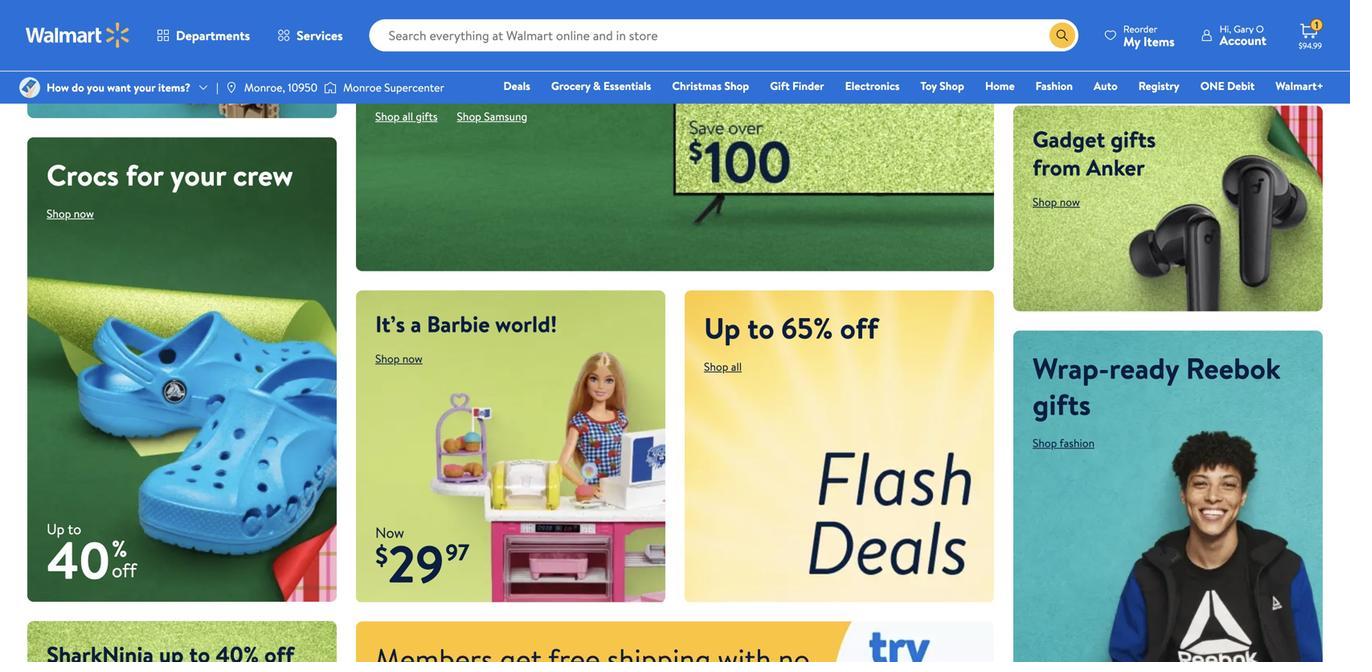 Task type: vqa. For each thing, say whether or not it's contained in the screenshot.
right Get
no



Task type: locate. For each thing, give the bounding box(es) containing it.
shop now for 40
[[47, 206, 94, 221]]

off right 40 on the bottom
[[112, 557, 137, 584]]

shop now link for 40
[[47, 206, 94, 221]]

deals
[[504, 78, 530, 94]]

grocery & essentials
[[551, 78, 651, 94]]

world!
[[495, 308, 557, 340]]

fast!
[[545, 12, 669, 102]]

auto
[[1094, 78, 1118, 94]]

all down 'up to 65% off'
[[731, 359, 742, 375]]

to left 65%
[[748, 308, 775, 348]]

gadget
[[1033, 123, 1105, 155]]

 image right |
[[225, 81, 238, 94]]

off inside 40 % off
[[112, 557, 137, 584]]

shop now link down crocs
[[47, 206, 94, 221]]

0 vertical spatial your
[[134, 80, 155, 95]]

2 horizontal spatial shop now link
[[1033, 194, 1080, 210]]

up to 40 percent off group
[[27, 519, 137, 602]]

shop inside "top gifts going fast! shop all gifts"
[[375, 109, 400, 124]]

toy shop link
[[913, 77, 972, 94]]

all down supercenter
[[402, 109, 413, 124]]

now $ 29 97
[[375, 523, 470, 599]]

to for up to
[[68, 519, 81, 539]]

shop now down crocs
[[47, 206, 94, 221]]

1 horizontal spatial  image
[[324, 80, 337, 96]]

shop now link
[[1033, 194, 1080, 210], [47, 206, 94, 221], [375, 351, 423, 367]]

0 horizontal spatial up
[[47, 519, 65, 539]]

shop now down from
[[1033, 194, 1080, 210]]

up left '%'
[[47, 519, 65, 539]]

now for $
[[402, 351, 423, 367]]

electronics link
[[838, 77, 907, 94]]

shop for shop now "link" for 40
[[47, 206, 71, 221]]

reebok
[[1186, 348, 1281, 388]]

40 % off
[[47, 524, 137, 596]]

 image
[[324, 80, 337, 96], [225, 81, 238, 94]]

barbie
[[427, 308, 490, 340]]

registry
[[1139, 78, 1180, 94]]

 image for monroe, 10950
[[225, 81, 238, 94]]

departments button
[[143, 16, 264, 55]]

now down crocs
[[74, 206, 94, 221]]

0 vertical spatial off
[[840, 308, 879, 348]]

to
[[748, 308, 775, 348], [68, 519, 81, 539]]

up for up to 65% off
[[704, 308, 741, 348]]

0 horizontal spatial shop now
[[47, 206, 94, 221]]

electronics
[[845, 78, 900, 94]]

|
[[216, 80, 218, 95]]

1 vertical spatial to
[[68, 519, 81, 539]]

your
[[134, 80, 155, 95], [170, 155, 226, 195]]

1 horizontal spatial up
[[704, 308, 741, 348]]

0 vertical spatial up
[[704, 308, 741, 348]]

to inside group
[[68, 519, 81, 539]]

1 horizontal spatial all
[[731, 359, 742, 375]]

0 horizontal spatial to
[[68, 519, 81, 539]]

shop now down it's
[[375, 351, 423, 367]]

up up shop all
[[704, 308, 741, 348]]

supercenter
[[384, 80, 444, 95]]

a
[[411, 308, 421, 340]]

0 vertical spatial all
[[402, 109, 413, 124]]

0 horizontal spatial your
[[134, 80, 155, 95]]

Search search field
[[369, 19, 1079, 51]]

1 vertical spatial all
[[731, 359, 742, 375]]

 image right 10950
[[324, 80, 337, 96]]

christmas shop link
[[665, 77, 757, 94]]

going
[[375, 12, 531, 102]]

0 horizontal spatial  image
[[225, 81, 238, 94]]

top gifts going fast! shop all gifts
[[375, 0, 669, 124]]

now down 'a'
[[402, 351, 423, 367]]

shop for shop now "link" to the right
[[1033, 194, 1057, 210]]

shop now link down from
[[1033, 194, 1080, 210]]

your right for
[[170, 155, 226, 195]]

1 horizontal spatial shop now
[[375, 351, 423, 367]]

search icon image
[[1056, 29, 1069, 42]]

one debit link
[[1193, 77, 1262, 94]]

0 horizontal spatial off
[[112, 557, 137, 584]]

now
[[1060, 194, 1080, 210], [74, 206, 94, 221], [402, 351, 423, 367]]

how
[[47, 80, 69, 95]]

shop now for $
[[375, 351, 423, 367]]

10950
[[288, 80, 318, 95]]

gift finder
[[770, 78, 824, 94]]

how do you want your items?
[[47, 80, 190, 95]]

anker
[[1086, 152, 1145, 183]]

o
[[1256, 22, 1264, 36]]

gifts down supercenter
[[416, 109, 438, 124]]

gifts
[[490, 0, 614, 37], [416, 109, 438, 124], [1111, 123, 1156, 155], [1033, 384, 1091, 424]]

shop samsung
[[457, 109, 527, 124]]

1 vertical spatial your
[[170, 155, 226, 195]]

shop
[[725, 78, 749, 94], [940, 78, 964, 94], [375, 109, 400, 124], [457, 109, 481, 124], [1033, 194, 1057, 210], [47, 206, 71, 221], [375, 351, 400, 367], [704, 359, 729, 375], [1033, 435, 1057, 451]]

0 horizontal spatial now
[[74, 206, 94, 221]]

shop now
[[1033, 194, 1080, 210], [47, 206, 94, 221], [375, 351, 423, 367]]

now dollar 29.97 null group
[[356, 523, 470, 603]]

christmas
[[672, 78, 722, 94]]

1 horizontal spatial now
[[402, 351, 423, 367]]

1 horizontal spatial shop now link
[[375, 351, 423, 367]]

your right want
[[134, 80, 155, 95]]

off right 65%
[[840, 308, 879, 348]]

shop fashion link
[[1033, 435, 1095, 451]]

1 vertical spatial off
[[112, 557, 137, 584]]

samsung
[[484, 109, 527, 124]]

up
[[704, 308, 741, 348], [47, 519, 65, 539]]

shop now link down it's
[[375, 351, 423, 367]]

now for 40
[[74, 206, 94, 221]]

debit
[[1227, 78, 1255, 94]]

1 horizontal spatial to
[[748, 308, 775, 348]]

gifts down registry on the right top of the page
[[1111, 123, 1156, 155]]

to left '%'
[[68, 519, 81, 539]]

gifts up shop fashion link
[[1033, 384, 1091, 424]]

gifts inside 'wrap-ready reebok gifts'
[[1033, 384, 1091, 424]]

 image
[[19, 77, 40, 98]]

finder
[[793, 78, 824, 94]]

hi, gary o account
[[1220, 22, 1267, 49]]

monroe, 10950
[[244, 80, 318, 95]]

all
[[402, 109, 413, 124], [731, 359, 742, 375]]

grocery
[[551, 78, 591, 94]]

29
[[388, 528, 444, 599]]

now down from
[[1060, 194, 1080, 210]]

up to 65% off
[[704, 308, 879, 348]]

0 horizontal spatial all
[[402, 109, 413, 124]]

up inside group
[[47, 519, 65, 539]]

ready
[[1110, 348, 1179, 388]]

40
[[47, 524, 110, 596]]

shop for $ shop now "link"
[[375, 351, 400, 367]]

1 vertical spatial up
[[47, 519, 65, 539]]

services
[[297, 27, 343, 44]]

items
[[1144, 33, 1175, 50]]

0 vertical spatial to
[[748, 308, 775, 348]]

0 horizontal spatial shop now link
[[47, 206, 94, 221]]

gifts up grocery
[[490, 0, 614, 37]]

2 horizontal spatial now
[[1060, 194, 1080, 210]]

$94.99
[[1299, 40, 1322, 51]]



Task type: describe. For each thing, give the bounding box(es) containing it.
hi,
[[1220, 22, 1232, 36]]

now
[[375, 523, 404, 543]]

toy shop
[[921, 78, 964, 94]]

monroe supercenter
[[343, 80, 444, 95]]

shop for shop all link
[[704, 359, 729, 375]]

1 horizontal spatial off
[[840, 308, 879, 348]]

fashion
[[1036, 78, 1073, 94]]

shop all link
[[704, 359, 742, 375]]

essentials
[[604, 78, 651, 94]]

grocery & essentials link
[[544, 77, 659, 94]]

want
[[107, 80, 131, 95]]

items?
[[158, 80, 190, 95]]

deals link
[[496, 77, 538, 94]]

monroe,
[[244, 80, 285, 95]]

2 horizontal spatial shop now
[[1033, 194, 1080, 210]]

up for up to
[[47, 519, 65, 539]]

you
[[87, 80, 104, 95]]

Walmart Site-Wide search field
[[369, 19, 1079, 51]]

crocs for your crew
[[47, 155, 293, 195]]

services button
[[264, 16, 357, 55]]

from
[[1033, 152, 1081, 183]]

top
[[375, 0, 475, 37]]

reorder my items
[[1124, 22, 1175, 50]]

gadget gifts from anker
[[1033, 123, 1156, 183]]

shop all gifts link
[[375, 109, 438, 124]]

%
[[112, 533, 127, 564]]

shop all
[[704, 359, 742, 375]]

fashion
[[1060, 435, 1095, 451]]

all inside "top gifts going fast! shop all gifts"
[[402, 109, 413, 124]]

do
[[72, 80, 84, 95]]

walmart+ link
[[1269, 77, 1331, 94]]

shop for shop fashion link
[[1033, 435, 1057, 451]]

auto link
[[1087, 77, 1125, 94]]

gift
[[770, 78, 790, 94]]

one
[[1201, 78, 1225, 94]]

1
[[1315, 18, 1319, 32]]

toy
[[921, 78, 937, 94]]

65%
[[781, 308, 833, 348]]

wrap-ready reebok gifts
[[1033, 348, 1281, 424]]

for
[[126, 155, 163, 195]]

wrap-
[[1033, 348, 1110, 388]]

up to
[[47, 519, 81, 539]]

it's a barbie world!
[[375, 308, 557, 340]]

&
[[593, 78, 601, 94]]

home link
[[978, 77, 1022, 94]]

shop for the shop samsung 'link'
[[457, 109, 481, 124]]

crocs
[[47, 155, 119, 195]]

my
[[1124, 33, 1141, 50]]

walmart+
[[1276, 78, 1324, 94]]

crew
[[233, 155, 293, 195]]

shop now link for $
[[375, 351, 423, 367]]

walmart image
[[26, 23, 130, 48]]

to for up to 65% off
[[748, 308, 775, 348]]

home
[[985, 78, 1015, 94]]

$
[[375, 538, 388, 573]]

account
[[1220, 31, 1267, 49]]

monroe
[[343, 80, 382, 95]]

registry link
[[1131, 77, 1187, 94]]

shop samsung link
[[457, 109, 527, 124]]

 image for monroe supercenter
[[324, 80, 337, 96]]

christmas shop
[[672, 78, 749, 94]]

97
[[446, 536, 470, 568]]

1 horizontal spatial your
[[170, 155, 226, 195]]

departments
[[176, 27, 250, 44]]

gift finder link
[[763, 77, 832, 94]]

fashion link
[[1029, 77, 1080, 94]]

reorder
[[1124, 22, 1158, 36]]

it's
[[375, 308, 405, 340]]

gifts inside gadget gifts from anker
[[1111, 123, 1156, 155]]

shop fashion
[[1033, 435, 1095, 451]]

gary
[[1234, 22, 1254, 36]]

one debit
[[1201, 78, 1255, 94]]



